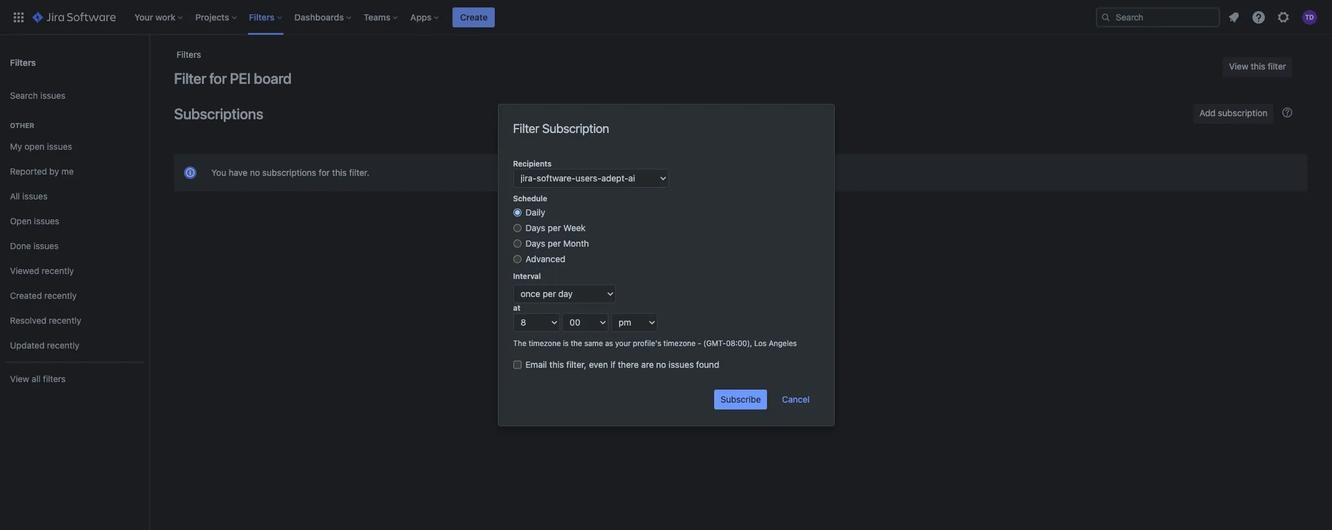 Task type: locate. For each thing, give the bounding box(es) containing it.
timezone
[[529, 339, 561, 348], [664, 339, 696, 348]]

you have no subscriptions for this filter.
[[211, 167, 369, 178]]

1 vertical spatial per
[[548, 238, 561, 249]]

1 timezone from the left
[[529, 339, 561, 348]]

0 horizontal spatial filter
[[174, 70, 206, 87]]

0 vertical spatial this
[[1251, 61, 1266, 72]]

filter for filter for pei board
[[174, 70, 206, 87]]

filter,
[[566, 359, 587, 370]]

timezone left is
[[529, 339, 561, 348]]

you
[[211, 167, 226, 178]]

1 vertical spatial days
[[526, 238, 545, 249]]

recently up the created recently
[[42, 265, 74, 276]]

pei
[[230, 70, 251, 87]]

0 horizontal spatial no
[[250, 167, 260, 178]]

all issues link
[[5, 184, 144, 209]]

view left all
[[10, 373, 29, 384]]

filter.
[[349, 167, 369, 178]]

all
[[32, 373, 41, 384]]

reported by me
[[10, 166, 74, 176]]

None text field
[[513, 169, 669, 188]]

filters up filter for pei board
[[177, 49, 201, 60]]

at
[[513, 303, 521, 313]]

the timezone is the same as your profile's timezone - (gmt-08:00), los angeles
[[513, 339, 797, 348]]

0 horizontal spatial for
[[209, 70, 227, 87]]

subscriptions
[[174, 105, 263, 122]]

done issues
[[10, 240, 59, 251]]

1 horizontal spatial this
[[549, 359, 564, 370]]

per up days per month on the left top of page
[[548, 223, 561, 233]]

my
[[10, 141, 22, 151]]

done
[[10, 240, 31, 251]]

1 vertical spatial filter
[[513, 121, 539, 136]]

0 vertical spatial view
[[1229, 61, 1249, 72]]

2 per from the top
[[548, 238, 561, 249]]

days
[[526, 223, 545, 233], [526, 238, 545, 249]]

1 days from the top
[[526, 223, 545, 233]]

for right subscriptions
[[319, 167, 330, 178]]

jira software image
[[32, 10, 116, 25], [32, 10, 116, 25]]

view for view all filters
[[10, 373, 29, 384]]

the
[[571, 339, 582, 348]]

1 vertical spatial no
[[656, 359, 666, 370]]

per
[[548, 223, 561, 233], [548, 238, 561, 249]]

subscriptions
[[262, 167, 316, 178]]

filter for filter subscription
[[513, 121, 539, 136]]

view left filter
[[1229, 61, 1249, 72]]

recently
[[42, 265, 74, 276], [44, 290, 77, 301], [49, 315, 81, 326], [47, 340, 79, 350]]

found
[[696, 359, 719, 370]]

no right are
[[656, 359, 666, 370]]

primary element
[[7, 0, 1096, 35]]

filter down filters link
[[174, 70, 206, 87]]

there
[[618, 359, 639, 370]]

no right have
[[250, 167, 260, 178]]

1 vertical spatial this
[[332, 167, 347, 178]]

view
[[1229, 61, 1249, 72], [10, 373, 29, 384]]

issues for done issues
[[33, 240, 59, 251]]

create
[[460, 12, 488, 22]]

0 vertical spatial no
[[250, 167, 260, 178]]

this left filter,
[[549, 359, 564, 370]]

for
[[209, 70, 227, 87], [319, 167, 330, 178]]

1 horizontal spatial for
[[319, 167, 330, 178]]

your
[[615, 339, 631, 348]]

2 horizontal spatial this
[[1251, 61, 1266, 72]]

recently for viewed recently
[[42, 265, 74, 276]]

profile's
[[633, 339, 662, 348]]

days right days per month radio
[[526, 238, 545, 249]]

as
[[605, 339, 613, 348]]

resolved
[[10, 315, 47, 326]]

1 horizontal spatial no
[[656, 359, 666, 370]]

filter up recipients
[[513, 121, 539, 136]]

viewed
[[10, 265, 39, 276]]

issues for open issues
[[34, 215, 59, 226]]

issues for search issues
[[40, 90, 65, 100]]

this for view
[[1251, 61, 1266, 72]]

per down days per week
[[548, 238, 561, 249]]

other
[[10, 121, 34, 129]]

recently down created recently link
[[49, 315, 81, 326]]

this left filter
[[1251, 61, 1266, 72]]

2 vertical spatial this
[[549, 359, 564, 370]]

days for days per week
[[526, 223, 545, 233]]

month
[[563, 238, 589, 249]]

all
[[10, 191, 20, 201]]

for left pei at the left
[[209, 70, 227, 87]]

days down daily
[[526, 223, 545, 233]]

search
[[10, 90, 38, 100]]

0 horizontal spatial this
[[332, 167, 347, 178]]

are
[[641, 359, 654, 370]]

schedule
[[513, 194, 547, 203]]

angeles
[[769, 339, 797, 348]]

1 vertical spatial for
[[319, 167, 330, 178]]

2 days from the top
[[526, 238, 545, 249]]

0 vertical spatial days
[[526, 223, 545, 233]]

reported by me link
[[5, 159, 144, 184]]

viewed recently
[[10, 265, 74, 276]]

advanced
[[526, 254, 566, 264]]

0 vertical spatial per
[[548, 223, 561, 233]]

1 horizontal spatial filters
[[177, 49, 201, 60]]

view for view this filter
[[1229, 61, 1249, 72]]

search image
[[1101, 12, 1111, 22]]

created
[[10, 290, 42, 301]]

issues inside "link"
[[34, 215, 59, 226]]

0 horizontal spatial timezone
[[529, 339, 561, 348]]

0 horizontal spatial view
[[10, 373, 29, 384]]

per for month
[[548, 238, 561, 249]]

days per month
[[526, 238, 589, 249]]

my open issues link
[[5, 134, 144, 159]]

0 vertical spatial for
[[209, 70, 227, 87]]

filter
[[174, 70, 206, 87], [513, 121, 539, 136]]

1 horizontal spatial filter
[[513, 121, 539, 136]]

updated
[[10, 340, 45, 350]]

recently down resolved recently link
[[47, 340, 79, 350]]

recently down viewed recently link
[[44, 290, 77, 301]]

filters
[[43, 373, 66, 384]]

1 horizontal spatial timezone
[[664, 339, 696, 348]]

timezone left -
[[664, 339, 696, 348]]

this
[[1251, 61, 1266, 72], [332, 167, 347, 178], [549, 359, 564, 370]]

daily
[[526, 207, 545, 218]]

1 horizontal spatial view
[[1229, 61, 1249, 72]]

None submit
[[715, 390, 767, 410]]

1 per from the top
[[548, 223, 561, 233]]

no
[[250, 167, 260, 178], [656, 359, 666, 370]]

recipients
[[513, 159, 552, 168]]

filters up search
[[10, 57, 36, 67]]

0 vertical spatial filter
[[174, 70, 206, 87]]

this left filter. at top
[[332, 167, 347, 178]]

filters
[[177, 49, 201, 60], [10, 57, 36, 67]]

1 vertical spatial view
[[10, 373, 29, 384]]

cancel link
[[775, 389, 817, 409]]



Task type: vqa. For each thing, say whether or not it's contained in the screenshot.
Week's per
yes



Task type: describe. For each thing, give the bounding box(es) containing it.
view all filters
[[10, 373, 66, 384]]

filter
[[1268, 61, 1286, 72]]

08:00),
[[726, 339, 752, 348]]

view all filters link
[[5, 367, 144, 392]]

create button
[[453, 7, 495, 27]]

email
[[526, 359, 547, 370]]

2 timezone from the left
[[664, 339, 696, 348]]

issues for all issues
[[22, 191, 48, 201]]

add subscription
[[1200, 108, 1268, 118]]

updated recently link
[[5, 333, 144, 358]]

resolved recently link
[[5, 308, 144, 333]]

this for email
[[549, 359, 564, 370]]

me
[[61, 166, 74, 176]]

add subscription link
[[1194, 104, 1274, 124]]

viewed recently link
[[5, 259, 144, 284]]

Days per Week radio
[[513, 222, 521, 234]]

the
[[513, 339, 527, 348]]

open issues link
[[5, 209, 144, 234]]

updated recently
[[10, 340, 79, 350]]

Email this filter, even if there are no issues found checkbox
[[513, 359, 521, 371]]

recently for created recently
[[44, 290, 77, 301]]

even
[[589, 359, 608, 370]]

open issues
[[10, 215, 59, 226]]

open
[[10, 215, 32, 226]]

cancel
[[782, 394, 810, 405]]

other group
[[5, 108, 144, 362]]

Daily radio
[[513, 206, 521, 219]]

all issues
[[10, 191, 48, 201]]

reported
[[10, 166, 47, 176]]

subscription
[[542, 121, 609, 136]]

created recently link
[[5, 284, 144, 308]]

by
[[49, 166, 59, 176]]

days per week
[[526, 223, 586, 233]]

search issues link
[[5, 83, 144, 108]]

view this filter link
[[1223, 57, 1293, 77]]

open
[[24, 141, 45, 151]]

if
[[611, 359, 616, 370]]

los
[[754, 339, 767, 348]]

Days per Month radio
[[513, 238, 521, 250]]

done issues link
[[5, 234, 144, 259]]

filters link
[[177, 49, 201, 60]]

Search field
[[1096, 7, 1221, 27]]

view this filter
[[1229, 61, 1286, 72]]

filter subscription
[[513, 121, 609, 136]]

(gmt-
[[704, 339, 726, 348]]

my open issues
[[10, 141, 72, 151]]

recently for updated recently
[[47, 340, 79, 350]]

board
[[254, 70, 292, 87]]

search issues
[[10, 90, 65, 100]]

interval
[[513, 272, 541, 281]]

0 horizontal spatial filters
[[10, 57, 36, 67]]

Advanced radio
[[513, 253, 521, 265]]

same
[[584, 339, 603, 348]]

email this filter, even if there are no issues found
[[526, 359, 719, 370]]

created recently
[[10, 290, 77, 301]]

week
[[563, 223, 586, 233]]

days for days per month
[[526, 238, 545, 249]]

recently for resolved recently
[[49, 315, 81, 326]]

per for week
[[548, 223, 561, 233]]

have
[[229, 167, 248, 178]]

resolved recently
[[10, 315, 81, 326]]

add
[[1200, 108, 1216, 118]]

create banner
[[0, 0, 1332, 35]]

is
[[563, 339, 569, 348]]

filter for pei board
[[174, 70, 292, 87]]

subscription
[[1218, 108, 1268, 118]]

-
[[698, 339, 701, 348]]



